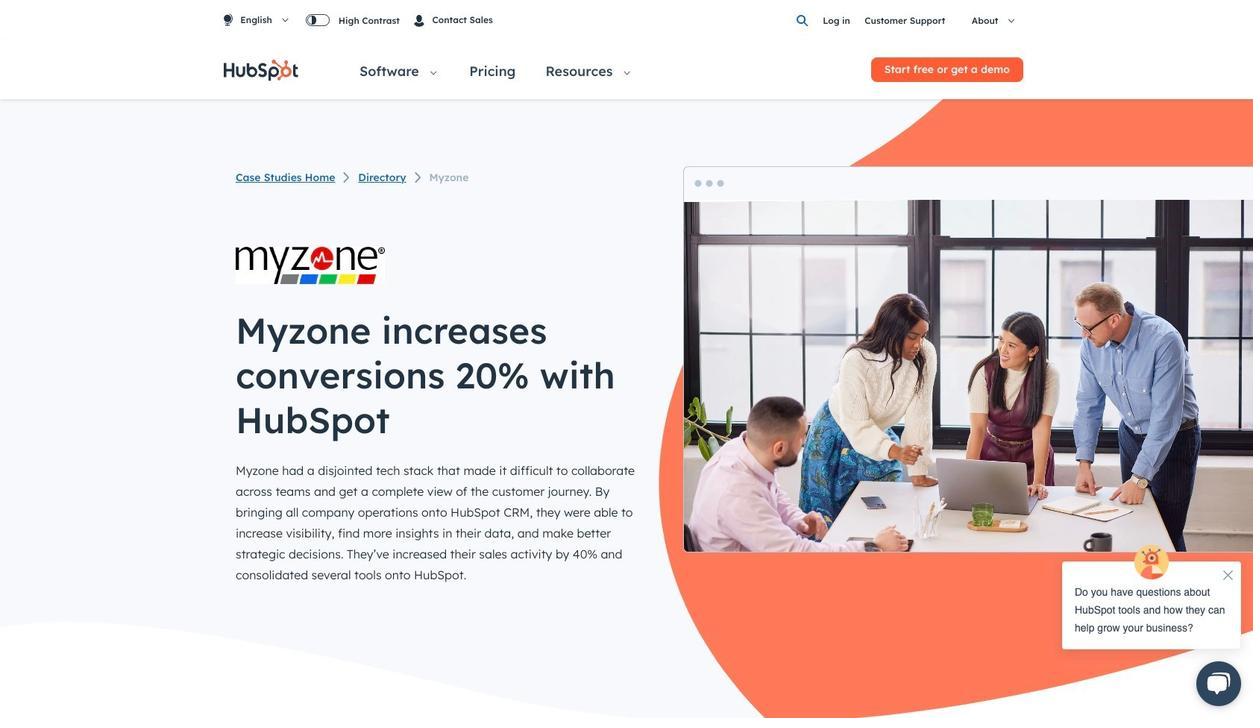 Task type: describe. For each thing, give the bounding box(es) containing it.
myzone logo image
[[236, 247, 385, 284]]



Task type: locate. For each thing, give the bounding box(es) containing it.
hubspot image
[[224, 59, 298, 81]]

Search search field
[[794, 12, 820, 30]]

image image
[[684, 200, 1253, 552]]



Task type: vqa. For each thing, say whether or not it's contained in the screenshot.
Search all open positions search field in the top of the page
no



